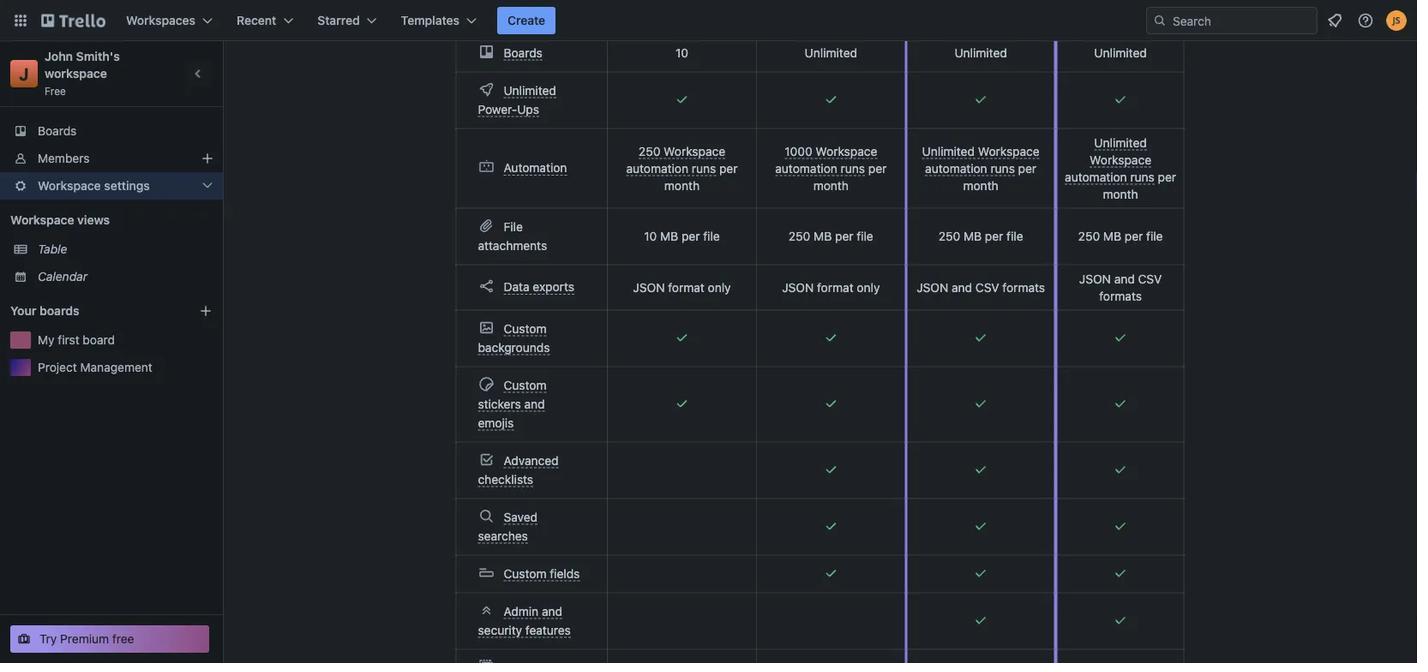 Task type: vqa. For each thing, say whether or not it's contained in the screenshot.


Task type: describe. For each thing, give the bounding box(es) containing it.
templates button
[[391, 7, 487, 34]]

custom for backgrounds
[[504, 322, 547, 336]]

try
[[39, 632, 57, 646]]

recent button
[[226, 7, 304, 34]]

john
[[45, 49, 73, 63]]

workspace settings
[[38, 179, 150, 193]]

project
[[38, 361, 77, 375]]

4 file from the left
[[1146, 229, 1163, 244]]

emojis
[[478, 416, 514, 430]]

back to home image
[[41, 7, 105, 34]]

data
[[504, 280, 530, 294]]

formats inside json and csv formats
[[1099, 289, 1142, 303]]

0 notifications image
[[1325, 10, 1345, 31]]

calendar link
[[38, 268, 213, 286]]

board
[[83, 333, 115, 347]]

members link
[[0, 145, 223, 172]]

free
[[112, 632, 134, 646]]

1 horizontal spatial csv
[[1138, 272, 1162, 286]]

admin
[[504, 604, 539, 619]]

2 only from the left
[[857, 280, 880, 295]]

custom for fields
[[504, 567, 547, 581]]

searches
[[478, 529, 528, 543]]

my first board
[[38, 333, 115, 347]]

workspaces
[[126, 13, 196, 27]]

2 250 mb per file from the left
[[939, 229, 1023, 244]]

your boards
[[10, 304, 79, 318]]

settings
[[104, 179, 150, 193]]

1 file from the left
[[703, 229, 720, 244]]

and inside json and csv formats
[[1114, 272, 1135, 286]]

recent
[[237, 13, 276, 27]]

advanced
[[504, 454, 559, 468]]

project management link
[[38, 359, 213, 376]]

month for unlimited
[[963, 178, 999, 192]]

file attachments
[[478, 219, 547, 253]]

j
[[19, 63, 29, 84]]

calendar
[[38, 270, 87, 284]]

custom stickers and emojis
[[478, 378, 547, 430]]

4 mb from the left
[[1103, 229, 1122, 244]]

stickers
[[478, 397, 521, 411]]

boards
[[39, 304, 79, 318]]

2 format from the left
[[817, 280, 854, 295]]

0 vertical spatial boards
[[504, 45, 543, 60]]

workspaces button
[[116, 7, 223, 34]]

premium
[[60, 632, 109, 646]]

starred
[[317, 13, 360, 27]]

per month for 1000 workspace automation runs
[[813, 161, 887, 192]]

checklists
[[478, 472, 533, 487]]

workspace views
[[10, 213, 110, 227]]

workspace
[[45, 66, 107, 81]]

unlimited inside 'unlimited power-ups'
[[504, 83, 556, 97]]

0 horizontal spatial boards
[[38, 124, 77, 138]]

my
[[38, 333, 54, 347]]

boards link
[[0, 117, 223, 145]]

2 json format only from the left
[[782, 280, 880, 295]]

month for 250
[[664, 178, 700, 192]]

free
[[45, 85, 66, 97]]

0 horizontal spatial csv
[[976, 280, 999, 295]]

search image
[[1153, 14, 1167, 27]]

john smith's workspace free
[[45, 49, 123, 97]]

custom backgrounds
[[478, 322, 550, 355]]

per month for unlimited workspace automation runs
[[963, 161, 1037, 192]]

workspace settings button
[[0, 172, 223, 200]]

runs inside 1000 workspace automation runs
[[841, 161, 865, 175]]

workspace navigation collapse icon image
[[187, 62, 211, 86]]

10 for 10 mb per file
[[644, 229, 657, 244]]

250 inside 250 workspace automation runs
[[639, 144, 661, 158]]

workspace inside 250 workspace automation runs
[[664, 144, 725, 158]]



Task type: locate. For each thing, give the bounding box(es) containing it.
10 for 10
[[676, 46, 688, 60]]

2 horizontal spatial 250 mb per file
[[1078, 229, 1163, 244]]

2 custom from the top
[[504, 378, 547, 392]]

starred button
[[307, 7, 387, 34]]

1 vertical spatial 10
[[644, 229, 657, 244]]

runs
[[692, 161, 716, 175], [841, 161, 865, 175], [991, 161, 1015, 175], [1130, 170, 1155, 184]]

and inside custom stickers and emojis
[[524, 397, 545, 411]]

2 horizontal spatial month
[[963, 178, 999, 192]]

john smith's workspace link
[[45, 49, 123, 81]]

advanced checklists
[[478, 454, 559, 487]]

add board image
[[199, 304, 213, 318]]

workspace
[[664, 144, 725, 158], [816, 144, 877, 158], [978, 144, 1040, 158], [1090, 153, 1152, 167], [38, 179, 101, 193], [10, 213, 74, 227]]

project management
[[38, 361, 152, 375]]

3 250 mb per file from the left
[[1078, 229, 1163, 244]]

data exports
[[504, 280, 574, 294]]

file
[[703, 229, 720, 244], [857, 229, 873, 244], [1007, 229, 1023, 244], [1146, 229, 1163, 244]]

1 horizontal spatial format
[[817, 280, 854, 295]]

0 horizontal spatial json format only
[[633, 280, 731, 295]]

2 month from the left
[[813, 178, 849, 192]]

my first board link
[[38, 332, 213, 349]]

1 custom from the top
[[504, 322, 547, 336]]

custom up "backgrounds"
[[504, 322, 547, 336]]

1 horizontal spatial formats
[[1099, 289, 1142, 303]]

workspace inside dropdown button
[[38, 179, 101, 193]]

10
[[676, 46, 688, 60], [644, 229, 657, 244]]

1 horizontal spatial 250 mb per file
[[939, 229, 1023, 244]]

0 vertical spatial custom
[[504, 322, 547, 336]]

250 workspace automation runs
[[626, 144, 725, 175]]

ups
[[517, 102, 539, 116]]

csv
[[1138, 272, 1162, 286], [976, 280, 999, 295]]

250
[[639, 144, 661, 158], [789, 229, 811, 244], [939, 229, 960, 244], [1078, 229, 1100, 244]]

formats
[[1003, 280, 1045, 295], [1099, 289, 1142, 303]]

boards up members
[[38, 124, 77, 138]]

try premium free button
[[10, 626, 209, 653]]

unlimited
[[805, 46, 857, 60], [955, 46, 1007, 60], [1094, 46, 1147, 60], [504, 83, 556, 97], [1094, 135, 1147, 150], [922, 144, 975, 158]]

attachments
[[478, 238, 547, 253]]

0 horizontal spatial 250 mb per file
[[789, 229, 873, 244]]

features
[[525, 623, 571, 637]]

only
[[708, 280, 731, 295], [857, 280, 880, 295]]

json and csv formats
[[1079, 272, 1162, 303], [917, 280, 1045, 295]]

1 250 mb per file from the left
[[789, 229, 873, 244]]

custom up the stickers
[[504, 378, 547, 392]]

1 horizontal spatial per month
[[813, 161, 887, 192]]

custom for stickers
[[504, 378, 547, 392]]

json format only
[[633, 280, 731, 295], [782, 280, 880, 295]]

automation
[[504, 161, 567, 175]]

management
[[80, 361, 152, 375]]

mb
[[660, 229, 678, 244], [814, 229, 832, 244], [964, 229, 982, 244], [1103, 229, 1122, 244]]

per month for 250 workspace automation runs
[[664, 161, 738, 192]]

primary element
[[0, 0, 1417, 41]]

10 mb per file
[[644, 229, 720, 244]]

smith's
[[76, 49, 120, 63]]

3 file from the left
[[1007, 229, 1023, 244]]

create
[[508, 13, 545, 27]]

1 mb from the left
[[660, 229, 678, 244]]

automation
[[626, 161, 689, 175], [775, 161, 838, 175], [925, 161, 987, 175], [1065, 170, 1127, 184]]

3 per month from the left
[[963, 161, 1037, 192]]

0 horizontal spatial format
[[668, 280, 705, 295]]

j link
[[10, 60, 38, 87]]

0 horizontal spatial per month
[[664, 161, 738, 192]]

try premium free
[[39, 632, 134, 646]]

workspace inside 1000 workspace automation runs
[[816, 144, 877, 158]]

1 horizontal spatial boards
[[504, 45, 543, 60]]

boards
[[504, 45, 543, 60], [38, 124, 77, 138]]

1 only from the left
[[708, 280, 731, 295]]

table link
[[38, 241, 213, 258]]

custom up the admin
[[504, 567, 547, 581]]

john smith (johnsmith38824343) image
[[1386, 10, 1407, 31]]

1 horizontal spatial json and csv formats
[[1079, 272, 1162, 303]]

1 vertical spatial custom
[[504, 378, 547, 392]]

unlimited power-ups
[[478, 83, 556, 116]]

custom inside custom backgrounds
[[504, 322, 547, 336]]

0 horizontal spatial 10
[[644, 229, 657, 244]]

security
[[478, 623, 522, 637]]

0 horizontal spatial formats
[[1003, 280, 1045, 295]]

month
[[664, 178, 700, 192], [813, 178, 849, 192], [963, 178, 999, 192]]

3 mb from the left
[[964, 229, 982, 244]]

2 mb from the left
[[814, 229, 832, 244]]

saved
[[504, 510, 538, 524]]

1 month from the left
[[664, 178, 700, 192]]

1 horizontal spatial month
[[813, 178, 849, 192]]

0 vertical spatial 10
[[676, 46, 688, 60]]

templates
[[401, 13, 460, 27]]

json
[[1079, 272, 1111, 286], [633, 280, 665, 295], [782, 280, 814, 295], [917, 280, 948, 295]]

10 down 250 workspace automation runs
[[644, 229, 657, 244]]

per
[[719, 161, 738, 175], [868, 161, 887, 175], [1018, 161, 1037, 175], [682, 229, 700, 244], [835, 229, 854, 244], [985, 229, 1003, 244], [1125, 229, 1143, 244]]

format
[[668, 280, 705, 295], [817, 280, 854, 295]]

unlimited workspace automation runs
[[1065, 135, 1155, 184], [922, 144, 1040, 175]]

2 horizontal spatial per month
[[963, 161, 1037, 192]]

0 horizontal spatial month
[[664, 178, 700, 192]]

custom fields
[[504, 567, 580, 581]]

file
[[504, 219, 523, 234]]

Search field
[[1167, 8, 1317, 33]]

automation inside 250 workspace automation runs
[[626, 161, 689, 175]]

0 horizontal spatial unlimited workspace automation runs
[[922, 144, 1040, 175]]

2 vertical spatial custom
[[504, 567, 547, 581]]

1 per month from the left
[[664, 161, 738, 192]]

1 json format only from the left
[[633, 280, 731, 295]]

10 down primary element
[[676, 46, 688, 60]]

month for 1000
[[813, 178, 849, 192]]

boards down create button
[[504, 45, 543, 60]]

fields
[[550, 567, 580, 581]]

1 horizontal spatial unlimited workspace automation runs
[[1065, 135, 1155, 184]]

first
[[58, 333, 79, 347]]

0 horizontal spatial only
[[708, 280, 731, 295]]

3 month from the left
[[963, 178, 999, 192]]

views
[[77, 213, 110, 227]]

custom
[[504, 322, 547, 336], [504, 378, 547, 392], [504, 567, 547, 581]]

backgrounds
[[478, 340, 550, 355]]

1 horizontal spatial json format only
[[782, 280, 880, 295]]

and
[[1114, 272, 1135, 286], [952, 280, 972, 295], [524, 397, 545, 411], [542, 604, 562, 619]]

1000
[[785, 144, 813, 158]]

exports
[[533, 280, 574, 294]]

2 per month from the left
[[813, 161, 887, 192]]

1 horizontal spatial only
[[857, 280, 880, 295]]

2 file from the left
[[857, 229, 873, 244]]

saved searches
[[478, 510, 538, 543]]

0 horizontal spatial json and csv formats
[[917, 280, 1045, 295]]

power-
[[478, 102, 517, 116]]

your
[[10, 304, 36, 318]]

1 format from the left
[[668, 280, 705, 295]]

per month
[[664, 161, 738, 192], [813, 161, 887, 192], [963, 161, 1037, 192]]

members
[[38, 151, 90, 165]]

1000 workspace automation runs
[[775, 144, 877, 175]]

3 custom from the top
[[504, 567, 547, 581]]

custom inside custom stickers and emojis
[[504, 378, 547, 392]]

and inside admin and security features
[[542, 604, 562, 619]]

admin and security features
[[478, 604, 571, 637]]

open information menu image
[[1357, 12, 1374, 29]]

json inside json and csv formats
[[1079, 272, 1111, 286]]

1 vertical spatial boards
[[38, 124, 77, 138]]

create button
[[497, 7, 556, 34]]

table
[[38, 242, 67, 256]]

your boards with 2 items element
[[10, 301, 173, 322]]

250 mb per file
[[789, 229, 873, 244], [939, 229, 1023, 244], [1078, 229, 1163, 244]]

1 horizontal spatial 10
[[676, 46, 688, 60]]

runs inside 250 workspace automation runs
[[692, 161, 716, 175]]

automation inside 1000 workspace automation runs
[[775, 161, 838, 175]]



